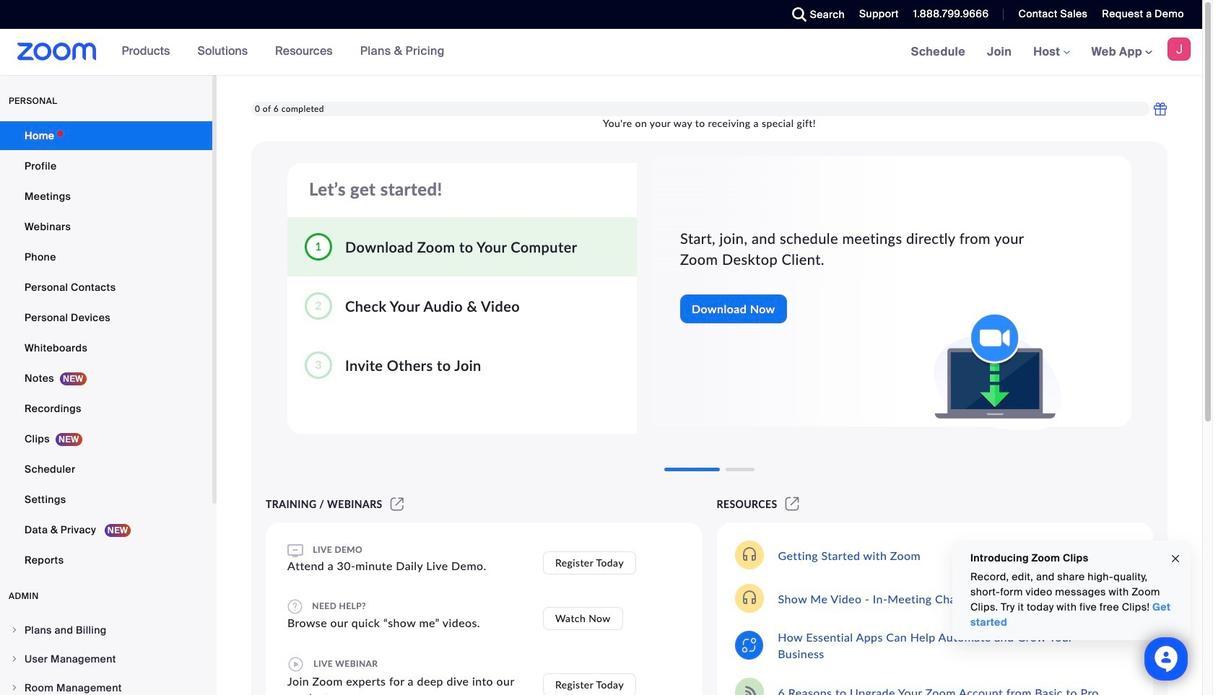Task type: vqa. For each thing, say whether or not it's contained in the screenshot.
the bottommost "Export"
no



Task type: locate. For each thing, give the bounding box(es) containing it.
2 right image from the top
[[10, 655, 19, 664]]

product information navigation
[[111, 29, 456, 75]]

0 horizontal spatial window new image
[[388, 498, 406, 511]]

window new image
[[388, 498, 406, 511], [783, 498, 802, 511]]

right image
[[10, 626, 19, 635], [10, 655, 19, 664]]

2 vertical spatial menu item
[[0, 674, 212, 695]]

1 window new image from the left
[[388, 498, 406, 511]]

banner
[[0, 29, 1202, 76]]

1 vertical spatial menu item
[[0, 646, 212, 673]]

personal menu menu
[[0, 121, 212, 576]]

3 menu item from the top
[[0, 674, 212, 695]]

1 vertical spatial right image
[[10, 655, 19, 664]]

0 vertical spatial right image
[[10, 626, 19, 635]]

0 vertical spatial menu item
[[0, 617, 212, 644]]

1 right image from the top
[[10, 626, 19, 635]]

menu item
[[0, 617, 212, 644], [0, 646, 212, 673], [0, 674, 212, 695]]

1 horizontal spatial window new image
[[783, 498, 802, 511]]



Task type: describe. For each thing, give the bounding box(es) containing it.
1 menu item from the top
[[0, 617, 212, 644]]

close image
[[1170, 551, 1181, 567]]

admin menu menu
[[0, 617, 212, 695]]

2 window new image from the left
[[783, 498, 802, 511]]

zoom logo image
[[17, 43, 96, 61]]

meetings navigation
[[900, 29, 1202, 76]]

right image
[[10, 684, 19, 693]]

profile picture image
[[1168, 38, 1191, 61]]

2 menu item from the top
[[0, 646, 212, 673]]



